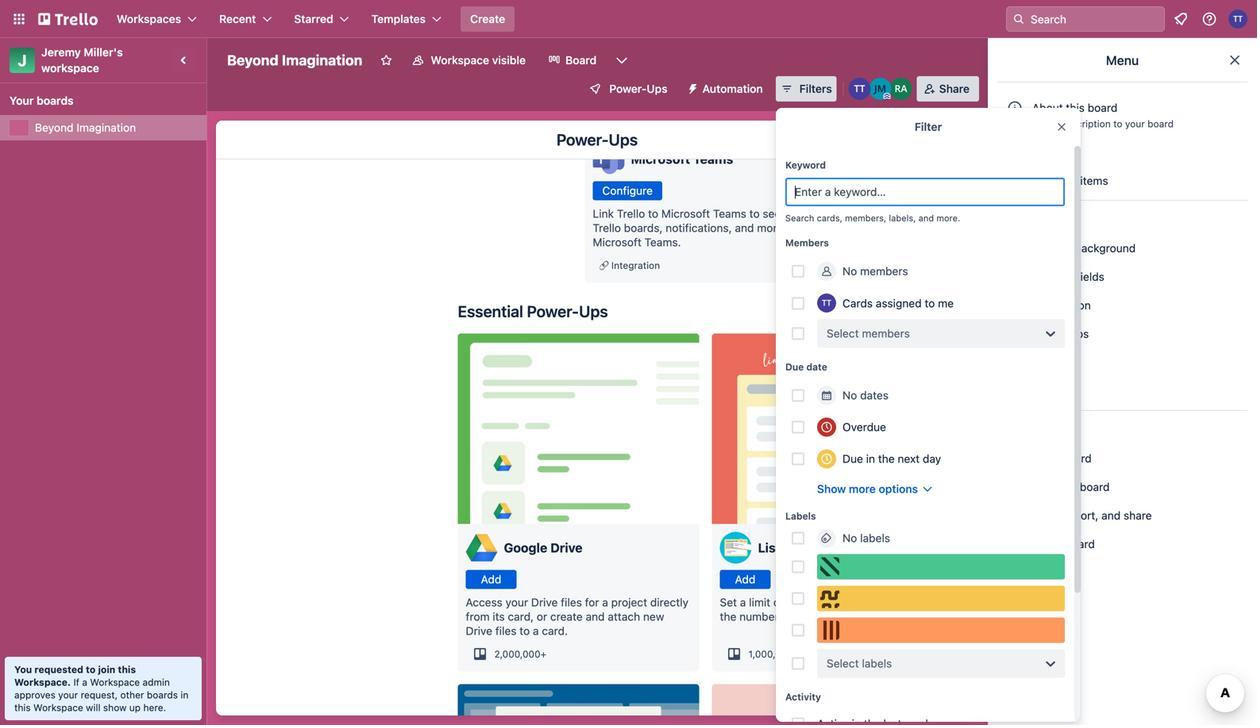 Task type: vqa. For each thing, say whether or not it's contained in the screenshot.
NEXT on the right of the page
yes



Task type: describe. For each thing, give the bounding box(es) containing it.
1 vertical spatial microsoft
[[661, 207, 710, 220]]

date
[[807, 362, 827, 373]]

archived items
[[1029, 174, 1108, 187]]

leave board link
[[998, 532, 1248, 558]]

you requested to join this workspace.
[[14, 665, 136, 689]]

workspace navigation collapse icon image
[[173, 49, 195, 71]]

power- down the custom
[[1032, 328, 1069, 341]]

starred
[[294, 12, 333, 25]]

recent
[[219, 12, 256, 25]]

approves
[[14, 690, 56, 701]]

microsoft teams
[[631, 152, 733, 167]]

items
[[1080, 174, 1108, 187]]

1 vertical spatial trello
[[593, 222, 621, 235]]

members for no members
[[860, 265, 908, 278]]

j
[[18, 51, 27, 69]]

change background link
[[998, 236, 1248, 261]]

filters button
[[776, 76, 837, 102]]

to inside about this board add a description to your board
[[1114, 118, 1123, 129]]

its
[[493, 611, 505, 624]]

no members
[[843, 265, 908, 278]]

admin
[[143, 677, 170, 689]]

jeremy miller (jeremymiller198) image
[[869, 78, 892, 100]]

1 vertical spatial files
[[495, 625, 517, 638]]

your inside set a limit on your lists to highlight them if the number of cards in it passes the limit.
[[789, 596, 812, 610]]

power-ups inside power-ups link
[[1029, 328, 1092, 341]]

0 vertical spatial trello
[[617, 207, 645, 220]]

1 vertical spatial drive
[[531, 596, 558, 610]]

your boards
[[10, 94, 74, 107]]

no labels
[[843, 532, 890, 545]]

archived items link
[[998, 168, 1248, 194]]

will
[[86, 703, 100, 714]]

0 vertical spatial microsoft
[[631, 152, 690, 167]]

copy board
[[1029, 452, 1092, 465]]

1 vertical spatial beyond
[[35, 121, 73, 134]]

visible
[[492, 54, 526, 67]]

search
[[785, 213, 814, 224]]

list limits
[[758, 541, 821, 556]]

here.
[[143, 703, 166, 714]]

them
[[899, 596, 925, 610]]

overdue
[[843, 421, 886, 434]]

you
[[14, 665, 32, 676]]

in inside set a limit on your lists to highlight them if the number of cards in it passes the limit.
[[827, 611, 836, 624]]

google drive
[[504, 541, 583, 556]]

boards,
[[624, 222, 663, 235]]

email-to-board
[[1029, 481, 1110, 494]]

workspace.
[[14, 677, 71, 689]]

due date
[[785, 362, 827, 373]]

power-ups button
[[578, 76, 677, 102]]

join
[[98, 665, 115, 676]]

board up archived items link at the top right
[[1148, 118, 1174, 129]]

workspace visible button
[[402, 48, 535, 73]]

board up description
[[1088, 101, 1118, 114]]

1,000,000 +
[[749, 649, 799, 660]]

miller's
[[84, 46, 123, 59]]

it
[[839, 611, 845, 624]]

beyond imagination link
[[35, 120, 197, 136]]

🔗
[[599, 260, 609, 271]]

next
[[898, 453, 920, 466]]

and left share at the right bottom of page
[[1102, 509, 1121, 523]]

2,000,000 +
[[494, 649, 547, 660]]

a inside about this board add a description to your board
[[1053, 118, 1058, 129]]

set a limit on your lists to highlight them if the number of cards in it passes the limit.
[[720, 596, 935, 624]]

leave
[[1032, 538, 1062, 551]]

access
[[466, 596, 503, 610]]

customize views image
[[614, 52, 630, 68]]

directly
[[650, 596, 689, 610]]

limit
[[749, 596, 771, 610]]

0 horizontal spatial terry turtle (terryturtle) image
[[817, 294, 836, 313]]

imagination inside board name text field
[[282, 52, 362, 69]]

to up boards,
[[648, 207, 658, 220]]

your inside the access your drive files for a project directly from its card, or create and attach new drive files to a card.
[[506, 596, 528, 610]]

archived
[[1032, 174, 1077, 187]]

1 horizontal spatial terry turtle (terryturtle) image
[[849, 78, 871, 100]]

0 vertical spatial drive
[[550, 541, 583, 556]]

limits
[[784, 541, 821, 556]]

print, export, and share
[[1029, 509, 1152, 523]]

to left me
[[925, 297, 935, 310]]

power- inside button
[[609, 82, 647, 95]]

notifications,
[[666, 222, 732, 235]]

labels
[[785, 511, 816, 522]]

essential
[[458, 302, 523, 321]]

configure
[[602, 184, 653, 197]]

background
[[1075, 242, 1136, 255]]

add for list limits
[[735, 573, 756, 587]]

board
[[566, 54, 597, 67]]

requested
[[34, 665, 83, 676]]

due for due date
[[785, 362, 804, 373]]

copy board link
[[998, 446, 1248, 472]]

power-ups inside power-ups button
[[609, 82, 668, 95]]

and inside the access your drive files for a project directly from its card, or create and attach new drive files to a card.
[[586, 611, 605, 624]]

of
[[782, 611, 792, 624]]

select for select members
[[827, 327, 859, 340]]

beyond imagination inside board name text field
[[227, 52, 362, 69]]

create button
[[461, 6, 515, 32]]

create
[[550, 611, 583, 624]]

keyword
[[785, 160, 826, 171]]

power- right essential
[[527, 302, 579, 321]]

no dates
[[843, 389, 889, 402]]

1 vertical spatial power-ups
[[557, 130, 638, 149]]

and inside link trello to microsoft teams to see your trello boards, notifications, and more in microsoft teams.
[[735, 222, 754, 235]]

beyond inside board name text field
[[227, 52, 279, 69]]

boards inside if a workspace admin approves your request, other boards in this workspace will show up here.
[[147, 690, 178, 701]]

ups inside button
[[647, 82, 668, 95]]

this member is an admin of this board. image
[[884, 93, 891, 100]]

recent button
[[210, 6, 281, 32]]

activity
[[785, 692, 821, 703]]

add button for google
[[466, 571, 517, 590]]

show
[[103, 703, 127, 714]]

back to home image
[[38, 6, 98, 32]]

workspace visible
[[431, 54, 526, 67]]

power-ups link
[[998, 322, 1248, 347]]

due in the next day
[[843, 453, 941, 466]]

print,
[[1032, 509, 1059, 523]]

copy
[[1032, 452, 1059, 465]]

to inside "you requested to join this workspace."
[[86, 665, 96, 676]]

lists
[[815, 596, 835, 610]]

more inside link trello to microsoft teams to see your trello boards, notifications, and more in microsoft teams.
[[757, 222, 783, 235]]

labels,
[[889, 213, 916, 224]]

board down export,
[[1065, 538, 1095, 551]]

in up "show more options"
[[866, 453, 875, 466]]

star or unstar board image
[[380, 54, 393, 67]]

this inside about this board add a description to your board
[[1066, 101, 1085, 114]]

attach
[[608, 611, 640, 624]]

+ for limits
[[793, 649, 799, 660]]

show
[[817, 483, 846, 496]]



Task type: locate. For each thing, give the bounding box(es) containing it.
your
[[1125, 118, 1145, 129], [784, 207, 807, 220], [506, 596, 528, 610], [789, 596, 812, 610], [58, 690, 78, 701]]

a down "or"
[[533, 625, 539, 638]]

ups down power-ups button
[[609, 130, 638, 149]]

no for no labels
[[843, 532, 857, 545]]

new
[[643, 611, 664, 624]]

email-to-board link
[[998, 475, 1248, 500]]

1 add button from the left
[[466, 571, 517, 590]]

other
[[120, 690, 144, 701]]

ups down automation link
[[1069, 328, 1089, 341]]

1 vertical spatial members
[[862, 327, 910, 340]]

from
[[466, 611, 490, 624]]

more right show
[[849, 483, 876, 496]]

sm image left archived
[[1007, 173, 1023, 189]]

1 horizontal spatial automation
[[1029, 299, 1091, 312]]

automation down custom fields
[[1029, 299, 1091, 312]]

this inside if a workspace admin approves your request, other boards in this workspace will show up here.
[[14, 703, 31, 714]]

teams up "notifications," at the top
[[713, 207, 747, 220]]

0 vertical spatial files
[[561, 596, 582, 610]]

color: yellow, title: none element
[[817, 587, 1065, 612]]

color: orange, title: none element
[[817, 618, 1065, 644]]

add button up access
[[466, 571, 517, 590]]

select down cards
[[827, 327, 859, 340]]

jeremy
[[41, 46, 81, 59]]

0 vertical spatial beyond imagination
[[227, 52, 362, 69]]

2 add button from the left
[[720, 571, 771, 590]]

0 vertical spatial due
[[785, 362, 804, 373]]

teams
[[693, 152, 733, 167], [713, 207, 747, 220]]

to down card, at the bottom left of page
[[520, 625, 530, 638]]

beyond imagination down starred
[[227, 52, 362, 69]]

boards right your
[[37, 94, 74, 107]]

0 horizontal spatial beyond imagination
[[35, 121, 136, 134]]

in left 'it'
[[827, 611, 836, 624]]

to inside set a limit on your lists to highlight them if the number of cards in it passes the limit.
[[838, 596, 849, 610]]

drive down from
[[466, 625, 492, 638]]

create
[[470, 12, 505, 25]]

0 vertical spatial this
[[1066, 101, 1085, 114]]

Board name text field
[[219, 48, 370, 73]]

custom fields button
[[998, 264, 1248, 290]]

+
[[541, 649, 547, 660], [793, 649, 799, 660]]

to
[[1114, 118, 1123, 129], [648, 207, 658, 220], [750, 207, 760, 220], [925, 297, 935, 310], [838, 596, 849, 610], [520, 625, 530, 638], [86, 665, 96, 676]]

power-ups down custom fields
[[1029, 328, 1092, 341]]

up
[[129, 703, 141, 714]]

beyond imagination down your boards with 1 items 'element'
[[35, 121, 136, 134]]

ups left the automation button
[[647, 82, 668, 95]]

+ down the card.
[[541, 649, 547, 660]]

change background
[[1029, 242, 1136, 255]]

boards inside your boards with 1 items 'element'
[[37, 94, 74, 107]]

select
[[827, 327, 859, 340], [827, 658, 859, 671]]

for
[[585, 596, 599, 610]]

0 horizontal spatial due
[[785, 362, 804, 373]]

board up to-
[[1062, 452, 1092, 465]]

2 no from the top
[[843, 389, 857, 402]]

your inside if a workspace admin approves your request, other boards in this workspace will show up here.
[[58, 690, 78, 701]]

0 horizontal spatial add
[[481, 573, 501, 587]]

1 horizontal spatial beyond
[[227, 52, 279, 69]]

0 vertical spatial workspace
[[431, 54, 489, 67]]

+ down 'cards'
[[793, 649, 799, 660]]

assigned
[[876, 297, 922, 310]]

more inside button
[[849, 483, 876, 496]]

0 vertical spatial power-ups
[[609, 82, 668, 95]]

0 horizontal spatial imagination
[[76, 121, 136, 134]]

1 vertical spatial workspace
[[90, 677, 140, 689]]

1 vertical spatial boards
[[147, 690, 178, 701]]

add button for list
[[720, 571, 771, 590]]

0 vertical spatial select
[[827, 327, 859, 340]]

close popover image
[[1056, 121, 1068, 133]]

sm image inside archived items link
[[1007, 173, 1023, 189]]

automation link
[[998, 293, 1248, 318]]

power-ups down power-ups button
[[557, 130, 638, 149]]

1 horizontal spatial add
[[735, 573, 756, 587]]

1 vertical spatial labels
[[862, 658, 892, 671]]

2 vertical spatial terry turtle (terryturtle) image
[[817, 294, 836, 313]]

this right join
[[118, 665, 136, 676]]

1 select from the top
[[827, 327, 859, 340]]

0 vertical spatial terry turtle (terryturtle) image
[[1229, 10, 1248, 29]]

this
[[1066, 101, 1085, 114], [118, 665, 136, 676], [14, 703, 31, 714]]

files up create
[[561, 596, 582, 610]]

print, export, and share link
[[998, 504, 1248, 529]]

sm image right power-ups button
[[680, 76, 703, 98]]

1 vertical spatial select
[[827, 658, 859, 671]]

link trello to microsoft teams to see your trello boards, notifications, and more in microsoft teams.
[[593, 207, 807, 249]]

1 vertical spatial sm image
[[1007, 173, 1023, 189]]

terry turtle (terryturtle) image left this member is an admin of this board. icon
[[849, 78, 871, 100]]

0 horizontal spatial workspace
[[33, 703, 83, 714]]

1 vertical spatial imagination
[[76, 121, 136, 134]]

the down set at bottom
[[720, 611, 737, 624]]

labels down the show more options button
[[860, 532, 890, 545]]

0 vertical spatial teams
[[693, 152, 733, 167]]

+ for drive
[[541, 649, 547, 660]]

color: green, title: none element
[[817, 555, 1065, 580]]

teams up link trello to microsoft teams to see your trello boards, notifications, and more in microsoft teams.
[[693, 152, 733, 167]]

power-ups down customize views image
[[609, 82, 668, 95]]

your right 'see'
[[784, 207, 807, 220]]

1 horizontal spatial add button
[[720, 571, 771, 590]]

custom
[[1032, 270, 1071, 284]]

or
[[537, 611, 547, 624]]

2 vertical spatial this
[[14, 703, 31, 714]]

no for no dates
[[843, 389, 857, 402]]

google
[[504, 541, 547, 556]]

1 horizontal spatial sm image
[[1007, 173, 1023, 189]]

labels for select labels
[[862, 658, 892, 671]]

your inside about this board add a description to your board
[[1125, 118, 1145, 129]]

the down them
[[887, 611, 904, 624]]

your down if at the left of the page
[[58, 690, 78, 701]]

0 horizontal spatial sm image
[[680, 76, 703, 98]]

members up 'cards assigned to me'
[[860, 265, 908, 278]]

microsoft up configure
[[631, 152, 690, 167]]

request,
[[81, 690, 118, 701]]

1 vertical spatial beyond imagination
[[35, 121, 136, 134]]

Enter a keyword… text field
[[785, 178, 1065, 206]]

terry turtle (terryturtle) image right open information menu image
[[1229, 10, 1248, 29]]

1 horizontal spatial more
[[849, 483, 876, 496]]

1 vertical spatial more
[[849, 483, 876, 496]]

cards
[[795, 611, 824, 624]]

add up access
[[481, 573, 501, 587]]

0 vertical spatial boards
[[37, 94, 74, 107]]

number
[[740, 611, 779, 624]]

power- down power-ups button
[[557, 130, 609, 149]]

if
[[928, 596, 935, 610]]

jeremy miller's workspace
[[41, 46, 126, 75]]

2 horizontal spatial this
[[1066, 101, 1085, 114]]

0 vertical spatial imagination
[[282, 52, 362, 69]]

no left dates
[[843, 389, 857, 402]]

cards assigned to me
[[843, 297, 954, 310]]

sm image for the automation button
[[680, 76, 703, 98]]

0 horizontal spatial beyond
[[35, 121, 73, 134]]

add button up limit
[[720, 571, 771, 590]]

select for select labels
[[827, 658, 859, 671]]

and down "for"
[[586, 611, 605, 624]]

settings link
[[998, 207, 1248, 233]]

0 vertical spatial more
[[757, 222, 783, 235]]

beyond
[[227, 52, 279, 69], [35, 121, 73, 134]]

0 horizontal spatial this
[[14, 703, 31, 714]]

members for select members
[[862, 327, 910, 340]]

1 vertical spatial this
[[118, 665, 136, 676]]

to inside the access your drive files for a project directly from its card, or create and attach new drive files to a card.
[[520, 625, 530, 638]]

workspaces button
[[107, 6, 207, 32]]

add inside about this board add a description to your board
[[1032, 118, 1050, 129]]

labels down "passes"
[[862, 658, 892, 671]]

2 vertical spatial microsoft
[[593, 236, 642, 249]]

terry turtle (terryturtle) image left cards
[[817, 294, 836, 313]]

to up 'it'
[[838, 596, 849, 610]]

board link
[[539, 48, 606, 73]]

1 horizontal spatial boards
[[147, 690, 178, 701]]

no right limits
[[843, 532, 857, 545]]

sm image
[[680, 76, 703, 98], [1007, 173, 1023, 189]]

dates
[[860, 389, 889, 402]]

primary element
[[0, 0, 1257, 38]]

teams inside link trello to microsoft teams to see your trello boards, notifications, and more in microsoft teams.
[[713, 207, 747, 220]]

0 horizontal spatial files
[[495, 625, 517, 638]]

power-ups
[[609, 82, 668, 95], [557, 130, 638, 149], [1029, 328, 1092, 341]]

menu
[[1106, 53, 1139, 68]]

beyond down "your boards"
[[35, 121, 73, 134]]

0 vertical spatial beyond
[[227, 52, 279, 69]]

1 vertical spatial due
[[843, 453, 863, 466]]

2 horizontal spatial add
[[1032, 118, 1050, 129]]

workspace inside button
[[431, 54, 489, 67]]

1 vertical spatial automation
[[1029, 299, 1091, 312]]

drive
[[550, 541, 583, 556], [531, 596, 558, 610], [466, 625, 492, 638]]

automation left 'filters' button
[[703, 82, 763, 95]]

in inside if a workspace admin approves your request, other boards in this workspace will show up here.
[[181, 690, 189, 701]]

filter
[[915, 120, 942, 133]]

your boards with 1 items element
[[10, 91, 189, 110]]

2 select from the top
[[827, 658, 859, 671]]

sm image inside the automation button
[[680, 76, 703, 98]]

0 horizontal spatial automation
[[703, 82, 763, 95]]

card.
[[542, 625, 568, 638]]

beyond down recent dropdown button
[[227, 52, 279, 69]]

in right other
[[181, 690, 189, 701]]

0 vertical spatial sm image
[[680, 76, 703, 98]]

trello
[[617, 207, 645, 220], [593, 222, 621, 235]]

your inside link trello to microsoft teams to see your trello boards, notifications, and more in microsoft teams.
[[784, 207, 807, 220]]

configure link
[[593, 181, 662, 201]]

change
[[1032, 242, 1072, 255]]

files down its on the bottom
[[495, 625, 517, 638]]

no up cards
[[843, 265, 857, 278]]

trello up boards,
[[617, 207, 645, 220]]

drive up "or"
[[531, 596, 558, 610]]

1 vertical spatial terry turtle (terryturtle) image
[[849, 78, 871, 100]]

passes
[[848, 611, 884, 624]]

set
[[720, 596, 737, 610]]

and
[[919, 213, 934, 224], [735, 222, 754, 235], [1102, 509, 1121, 523], [586, 611, 605, 624]]

project
[[611, 596, 647, 610]]

a right if at the left of the page
[[82, 677, 87, 689]]

1 horizontal spatial due
[[843, 453, 863, 466]]

labels
[[860, 532, 890, 545], [862, 658, 892, 671]]

to-
[[1065, 481, 1080, 494]]

and right "notifications," at the top
[[735, 222, 754, 235]]

power- down customize views image
[[609, 82, 647, 95]]

add for google drive
[[481, 573, 501, 587]]

1 no from the top
[[843, 265, 857, 278]]

2 horizontal spatial terry turtle (terryturtle) image
[[1229, 10, 1248, 29]]

no for no members
[[843, 265, 857, 278]]

0 notifications image
[[1171, 10, 1191, 29]]

trello down link
[[593, 222, 621, 235]]

the left next
[[878, 453, 895, 466]]

a down about
[[1053, 118, 1058, 129]]

open information menu image
[[1202, 11, 1218, 27]]

your right description
[[1125, 118, 1145, 129]]

description
[[1060, 118, 1111, 129]]

select labels
[[827, 658, 892, 671]]

drive right google
[[550, 541, 583, 556]]

more down 'see'
[[757, 222, 783, 235]]

board up print, export, and share
[[1080, 481, 1110, 494]]

leave board
[[1029, 538, 1095, 551]]

imagination down the starred dropdown button
[[282, 52, 362, 69]]

microsoft up 🔗 integration
[[593, 236, 642, 249]]

2 vertical spatial power-ups
[[1029, 328, 1092, 341]]

automation inside button
[[703, 82, 763, 95]]

1 vertical spatial teams
[[713, 207, 747, 220]]

board
[[1088, 101, 1118, 114], [1148, 118, 1174, 129], [1062, 452, 1092, 465], [1080, 481, 1110, 494], [1065, 538, 1095, 551]]

labels for no labels
[[860, 532, 890, 545]]

in up members
[[786, 222, 795, 235]]

🔗 integration
[[599, 260, 660, 271]]

Search field
[[1025, 7, 1164, 31]]

1 horizontal spatial beyond imagination
[[227, 52, 362, 69]]

to left join
[[86, 665, 96, 676]]

ups down the 🔗
[[579, 302, 608, 321]]

workspace down approves
[[33, 703, 83, 714]]

boards down admin
[[147, 690, 178, 701]]

in
[[786, 222, 795, 235], [866, 453, 875, 466], [827, 611, 836, 624], [181, 690, 189, 701]]

this inside "you requested to join this workspace."
[[118, 665, 136, 676]]

about
[[1032, 101, 1063, 114]]

this up description
[[1066, 101, 1085, 114]]

2 vertical spatial drive
[[466, 625, 492, 638]]

to right description
[[1114, 118, 1123, 129]]

0 vertical spatial labels
[[860, 532, 890, 545]]

show more options
[[817, 483, 918, 496]]

limit.
[[907, 611, 931, 624]]

workspace left 'visible'
[[431, 54, 489, 67]]

due for due in the next day
[[843, 453, 863, 466]]

your
[[10, 94, 34, 107]]

0 horizontal spatial add button
[[466, 571, 517, 590]]

beyond imagination
[[227, 52, 362, 69], [35, 121, 136, 134]]

workspace
[[431, 54, 489, 67], [90, 677, 140, 689], [33, 703, 83, 714]]

a right set at bottom
[[740, 596, 746, 610]]

about this board add a description to your board
[[1032, 101, 1174, 129]]

1 horizontal spatial this
[[118, 665, 136, 676]]

a inside if a workspace admin approves your request, other boards in this workspace will show up here.
[[82, 677, 87, 689]]

1 + from the left
[[541, 649, 547, 660]]

3 no from the top
[[843, 532, 857, 545]]

0 vertical spatial no
[[843, 265, 857, 278]]

templates button
[[362, 6, 451, 32]]

your up 'cards'
[[789, 596, 812, 610]]

select down 'it'
[[827, 658, 859, 671]]

search cards, members, labels, and more.
[[785, 213, 960, 224]]

share
[[1124, 509, 1152, 523]]

2 vertical spatial no
[[843, 532, 857, 545]]

1 horizontal spatial +
[[793, 649, 799, 660]]

to left 'see'
[[750, 207, 760, 220]]

search image
[[1013, 13, 1025, 25]]

sm image for archived items link at the top right
[[1007, 173, 1023, 189]]

1 horizontal spatial imagination
[[282, 52, 362, 69]]

imagination down your boards with 1 items 'element'
[[76, 121, 136, 134]]

workspaces
[[117, 12, 181, 25]]

files
[[561, 596, 582, 610], [495, 625, 517, 638]]

in inside link trello to microsoft teams to see your trello boards, notifications, and more in microsoft teams.
[[786, 222, 795, 235]]

export,
[[1062, 509, 1099, 523]]

add up limit
[[735, 573, 756, 587]]

0 horizontal spatial +
[[541, 649, 547, 660]]

terry turtle (terryturtle) image inside primary element
[[1229, 10, 1248, 29]]

ruby anderson (rubyanderson7) image
[[890, 78, 912, 100]]

0 horizontal spatial boards
[[37, 94, 74, 107]]

workspace
[[41, 62, 99, 75]]

microsoft up "notifications," at the top
[[661, 207, 710, 220]]

a
[[1053, 118, 1058, 129], [602, 596, 608, 610], [740, 596, 746, 610], [533, 625, 539, 638], [82, 677, 87, 689]]

this down approves
[[14, 703, 31, 714]]

a right "for"
[[602, 596, 608, 610]]

1 horizontal spatial files
[[561, 596, 582, 610]]

0 vertical spatial members
[[860, 265, 908, 278]]

card,
[[508, 611, 534, 624]]

due up "show more options"
[[843, 453, 863, 466]]

1 horizontal spatial workspace
[[90, 677, 140, 689]]

add down about
[[1032, 118, 1050, 129]]

1,000,000
[[749, 649, 793, 660]]

and left more.
[[919, 213, 934, 224]]

0 vertical spatial automation
[[703, 82, 763, 95]]

workspace down join
[[90, 677, 140, 689]]

2 horizontal spatial workspace
[[431, 54, 489, 67]]

due left date
[[785, 362, 804, 373]]

share button
[[917, 76, 979, 102]]

due
[[785, 362, 804, 373], [843, 453, 863, 466]]

members down 'cards assigned to me'
[[862, 327, 910, 340]]

1 vertical spatial no
[[843, 389, 857, 402]]

2 + from the left
[[793, 649, 799, 660]]

0 horizontal spatial more
[[757, 222, 783, 235]]

terry turtle (terryturtle) image
[[1229, 10, 1248, 29], [849, 78, 871, 100], [817, 294, 836, 313]]

your up card, at the bottom left of page
[[506, 596, 528, 610]]

show more options button
[[817, 482, 934, 498]]

2 vertical spatial workspace
[[33, 703, 83, 714]]

access your drive files for a project directly from its card, or create and attach new drive files to a card.
[[466, 596, 689, 638]]

a inside set a limit on your lists to highlight them if the number of cards in it passes the limit.
[[740, 596, 746, 610]]



